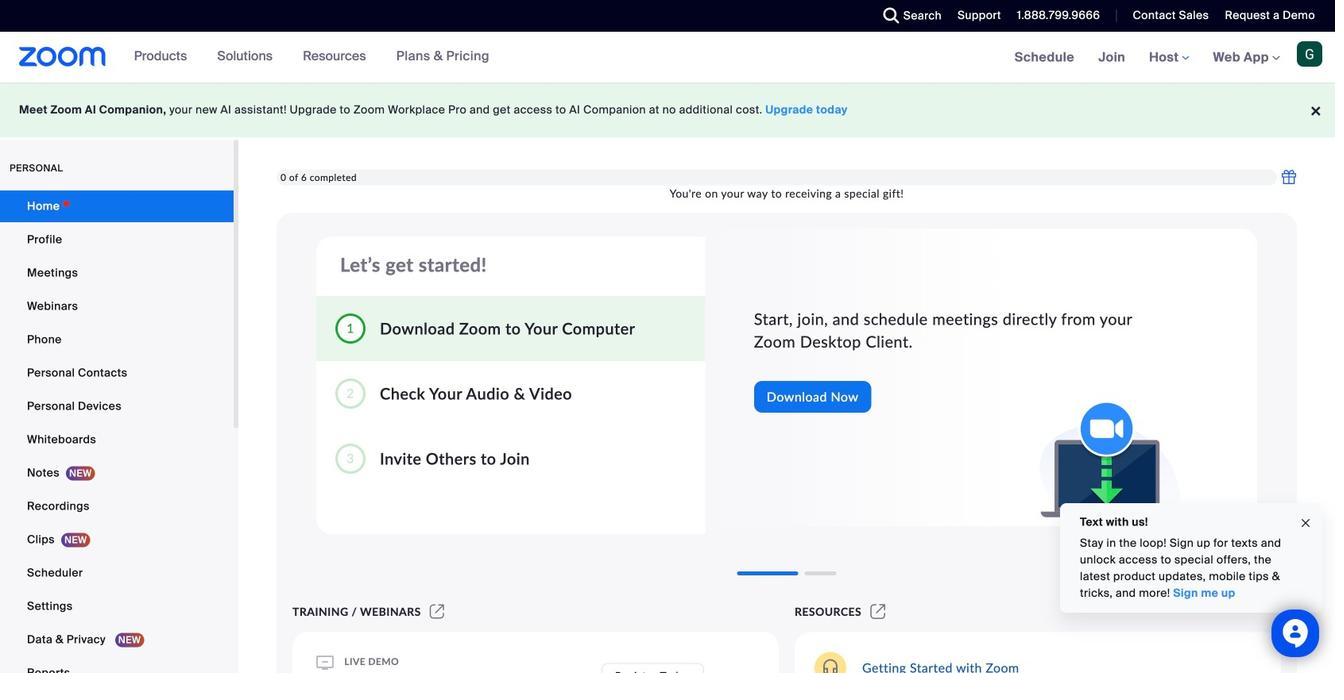 Task type: locate. For each thing, give the bounding box(es) containing it.
banner
[[0, 32, 1335, 84]]

window new image
[[868, 606, 888, 619]]

meetings navigation
[[1003, 32, 1335, 84]]

zoom logo image
[[19, 47, 106, 67]]

footer
[[0, 83, 1335, 137]]

close image
[[1299, 515, 1312, 533]]



Task type: describe. For each thing, give the bounding box(es) containing it.
product information navigation
[[122, 32, 501, 83]]

personal menu menu
[[0, 191, 234, 674]]

profile picture image
[[1297, 41, 1322, 67]]

window new image
[[427, 606, 447, 619]]



Task type: vqa. For each thing, say whether or not it's contained in the screenshot.
window new image
yes



